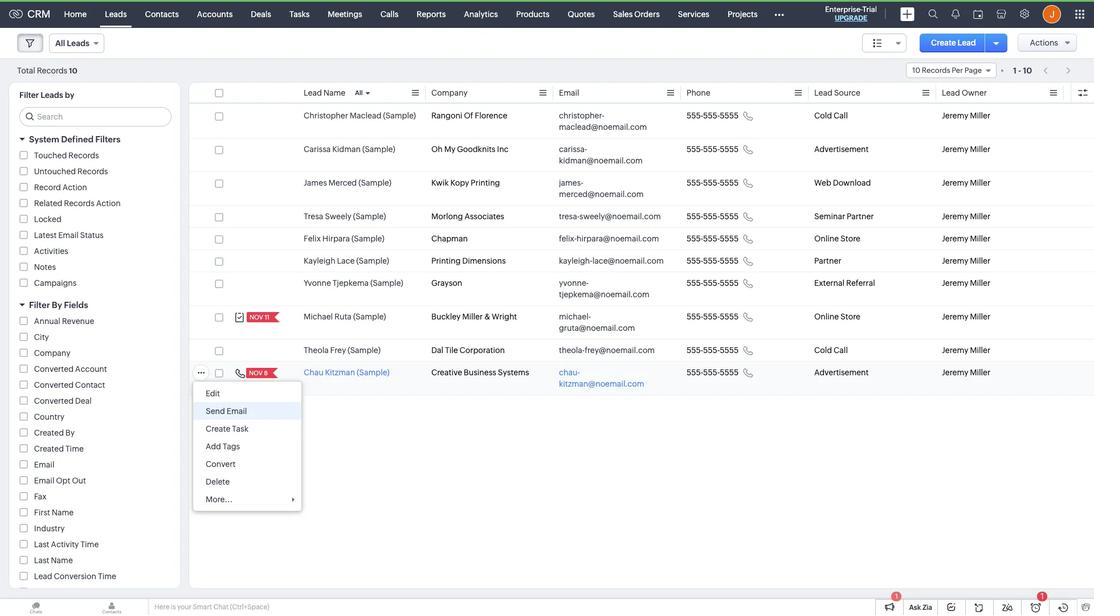 Task type: vqa. For each thing, say whether or not it's contained in the screenshot.


Task type: describe. For each thing, give the bounding box(es) containing it.
5555 for christopher- maclead@noemail.com
[[720, 111, 739, 120]]

1 online from the top
[[814, 234, 839, 243]]

michael-
[[559, 312, 591, 321]]

records for total
[[37, 66, 67, 75]]

tresa-sweely@noemail.com
[[559, 212, 661, 221]]

email up task
[[227, 407, 247, 416]]

1 online store from the top
[[814, 234, 860, 243]]

of
[[464, 111, 473, 120]]

christopher
[[304, 111, 348, 120]]

systems
[[498, 368, 529, 377]]

chapman
[[431, 234, 468, 243]]

2 advertisement from the top
[[814, 368, 869, 377]]

industry
[[34, 524, 65, 533]]

kidman
[[332, 145, 361, 154]]

deal
[[75, 397, 92, 406]]

lead left "owner"
[[942, 88, 960, 97]]

contacts link
[[136, 0, 188, 28]]

merced
[[329, 178, 357, 187]]

tags
[[223, 442, 240, 451]]

james- merced@noemail.com link
[[559, 177, 664, 200]]

email down created time on the bottom left of the page
[[34, 460, 54, 470]]

lead up christopher
[[304, 88, 322, 97]]

created time
[[34, 445, 84, 454]]

zia
[[923, 604, 932, 612]]

5555 for felix-hirpara@noemail.com
[[720, 234, 739, 243]]

jeremy for kayleigh-lace@noemail.com
[[942, 256, 969, 266]]

jeremy miller for carissa- kidman@noemail.com
[[942, 145, 991, 154]]

chats image
[[0, 600, 72, 616]]

(sample) for carissa kidman (sample)
[[362, 145, 395, 154]]

name down conversion
[[54, 588, 76, 597]]

jeremy miller for kayleigh-lace@noemail.com
[[942, 256, 991, 266]]

services link
[[669, 0, 719, 28]]

filter for filter by fields
[[29, 300, 50, 310]]

created for created by
[[34, 429, 64, 438]]

theola frey (sample)
[[304, 346, 381, 355]]

owner
[[962, 88, 987, 97]]

trial
[[863, 5, 877, 14]]

phone
[[687, 88, 711, 97]]

555-555-5555 for carissa- kidman@noemail.com
[[687, 145, 739, 154]]

related
[[34, 199, 62, 208]]

10 5555 from the top
[[720, 368, 739, 377]]

555-555-5555 for yvonne- tjepkema@noemail.com
[[687, 279, 739, 288]]

miller for felix-hirpara@noemail.com
[[970, 234, 991, 243]]

hirpara@noemail.com
[[577, 234, 659, 243]]

lead up the chats image
[[34, 588, 52, 597]]

chau kitzman (sample) link
[[304, 367, 390, 378]]

miller for kayleigh-lace@noemail.com
[[970, 256, 991, 266]]

carissa kidman (sample)
[[304, 145, 395, 154]]

latest email status
[[34, 231, 104, 240]]

convert
[[206, 460, 236, 469]]

out
[[72, 476, 86, 486]]

jeremy for tresa-sweely@noemail.com
[[942, 212, 969, 221]]

time for activity
[[81, 540, 99, 549]]

yvonne tjepkema (sample) link
[[304, 278, 403, 289]]

jeremy for theola-frey@noemail.com
[[942, 346, 969, 355]]

james- merced@noemail.com
[[559, 178, 644, 199]]

external referral
[[814, 279, 875, 288]]

oh my goodknits inc
[[431, 145, 509, 154]]

tasks
[[289, 9, 310, 19]]

untouched
[[34, 167, 76, 176]]

rangoni of florence
[[431, 111, 507, 120]]

business
[[464, 368, 496, 377]]

accounts link
[[188, 0, 242, 28]]

edit
[[206, 389, 220, 398]]

0 vertical spatial action
[[62, 183, 87, 192]]

converted deal
[[34, 397, 92, 406]]

row group containing christopher maclead (sample)
[[189, 105, 1094, 396]]

converted for converted account
[[34, 365, 74, 374]]

by for filter
[[52, 300, 62, 310]]

felix
[[304, 234, 321, 243]]

kayleigh-lace@noemail.com link
[[559, 255, 664, 267]]

yvonne- tjepkema@noemail.com link
[[559, 278, 664, 300]]

city
[[34, 333, 49, 342]]

5555 for carissa- kidman@noemail.com
[[720, 145, 739, 154]]

enterprise-trial upgrade
[[825, 5, 877, 22]]

merced@noemail.com
[[559, 190, 644, 199]]

jeremy miller for theola-frey@noemail.com
[[942, 346, 991, 355]]

locked
[[34, 215, 61, 224]]

total
[[17, 66, 35, 75]]

felix-hirpara@noemail.com
[[559, 234, 659, 243]]

miller for james- merced@noemail.com
[[970, 178, 991, 187]]

555-555-5555 for felix-hirpara@noemail.com
[[687, 234, 739, 243]]

projects
[[728, 9, 758, 19]]

dal
[[431, 346, 443, 355]]

contacts
[[145, 9, 179, 19]]

records for related
[[64, 199, 95, 208]]

filter for filter leads by
[[19, 91, 39, 100]]

dimensions
[[462, 256, 506, 266]]

miller for yvonne- tjepkema@noemail.com
[[970, 279, 991, 288]]

creative
[[431, 368, 462, 377]]

reports link
[[408, 0, 455, 28]]

christopher maclead (sample) link
[[304, 110, 416, 121]]

untouched records
[[34, 167, 108, 176]]

michael- gruta@noemail.com link
[[559, 311, 664, 334]]

christopher- maclead@noemail.com link
[[559, 110, 664, 133]]

jeremy miller for felix-hirpara@noemail.com
[[942, 234, 991, 243]]

lead down last name
[[34, 572, 52, 581]]

create lead
[[931, 38, 976, 47]]

0 vertical spatial time
[[65, 445, 84, 454]]

associates
[[465, 212, 504, 221]]

chau- kitzman@noemail.com link
[[559, 367, 664, 390]]

dal tile corporation
[[431, 346, 505, 355]]

by for created
[[65, 429, 75, 438]]

chau kitzman (sample)
[[304, 368, 390, 377]]

grayson
[[431, 279, 462, 288]]

miller for carissa- kidman@noemail.com
[[970, 145, 991, 154]]

call for theola-frey@noemail.com
[[834, 346, 848, 355]]

here is your smart chat (ctrl+space)
[[154, 604, 269, 612]]

jeremy for james- merced@noemail.com
[[942, 178, 969, 187]]

record action
[[34, 183, 87, 192]]

theola-frey@noemail.com
[[559, 346, 655, 355]]

(ctrl+space)
[[230, 604, 269, 612]]

1 horizontal spatial printing
[[471, 178, 500, 187]]

jeremy for carissa- kidman@noemail.com
[[942, 145, 969, 154]]

yvonne-
[[559, 279, 589, 288]]

lace@noemail.com
[[592, 256, 664, 266]]

create lead button
[[920, 34, 987, 52]]

jeremy for christopher- maclead@noemail.com
[[942, 111, 969, 120]]

touched records
[[34, 151, 99, 160]]

filter leads by
[[19, 91, 74, 100]]

christopher maclead (sample)
[[304, 111, 416, 120]]

meetings link
[[319, 0, 371, 28]]

nov 11
[[250, 314, 270, 321]]

lead left source
[[814, 88, 833, 97]]

conversion
[[54, 572, 96, 581]]

converted account
[[34, 365, 107, 374]]

last for last name
[[34, 556, 49, 565]]

(sample) for felix hirpara (sample)
[[352, 234, 384, 243]]

country
[[34, 413, 64, 422]]

jeremy miller for yvonne- tjepkema@noemail.com
[[942, 279, 991, 288]]

kwik
[[431, 178, 449, 187]]

create task
[[206, 425, 248, 434]]

jeremy miller for james- merced@noemail.com
[[942, 178, 991, 187]]

tile
[[445, 346, 458, 355]]

lace
[[337, 256, 355, 266]]

tresa-sweely@noemail.com link
[[559, 211, 661, 222]]

555-555-5555 for james- merced@noemail.com
[[687, 178, 739, 187]]

activity
[[51, 540, 79, 549]]

1 vertical spatial company
[[34, 349, 70, 358]]

more...
[[206, 495, 233, 504]]

fax
[[34, 492, 47, 502]]

2 online store from the top
[[814, 312, 860, 321]]

0 horizontal spatial printing
[[431, 256, 461, 266]]

Search text field
[[20, 108, 171, 126]]

kidman@noemail.com
[[559, 156, 643, 165]]



Task type: locate. For each thing, give the bounding box(es) containing it.
7 5555 from the top
[[720, 279, 739, 288]]

2 vertical spatial converted
[[34, 397, 74, 406]]

1 horizontal spatial action
[[96, 199, 121, 208]]

1 store from the top
[[841, 234, 860, 243]]

0 horizontal spatial leads
[[41, 91, 63, 100]]

last for last activity time
[[34, 540, 49, 549]]

cold
[[814, 111, 832, 120], [814, 346, 832, 355]]

morlong
[[431, 212, 463, 221]]

defined
[[61, 134, 93, 144]]

email up fax
[[34, 476, 54, 486]]

0 horizontal spatial partner
[[814, 256, 842, 266]]

carissa- kidman@noemail.com link
[[559, 144, 664, 166]]

9 jeremy miller from the top
[[942, 346, 991, 355]]

5 5555 from the top
[[720, 234, 739, 243]]

converted
[[34, 365, 74, 374], [34, 381, 74, 390], [34, 397, 74, 406]]

here
[[154, 604, 170, 612]]

1 vertical spatial cold call
[[814, 346, 848, 355]]

theola
[[304, 346, 329, 355]]

contacts image
[[76, 600, 148, 616]]

1 horizontal spatial partner
[[847, 212, 874, 221]]

3 jeremy from the top
[[942, 178, 969, 187]]

1 horizontal spatial lead name
[[304, 88, 345, 97]]

1 vertical spatial cold
[[814, 346, 832, 355]]

web download
[[814, 178, 871, 187]]

by
[[65, 91, 74, 100]]

5 555-555-5555 from the top
[[687, 234, 739, 243]]

create for create lead
[[931, 38, 956, 47]]

store down seminar partner
[[841, 234, 860, 243]]

10 for 1 - 10
[[1023, 66, 1032, 75]]

florence
[[475, 111, 507, 120]]

create for create task
[[206, 425, 230, 434]]

555-555-5555 for theola-frey@noemail.com
[[687, 346, 739, 355]]

1 vertical spatial last
[[34, 556, 49, 565]]

michael ruta (sample) link
[[304, 311, 386, 323]]

2 call from the top
[[834, 346, 848, 355]]

name down activity
[[51, 556, 73, 565]]

tjepkema@noemail.com
[[559, 290, 650, 299]]

by up created time on the bottom left of the page
[[65, 429, 75, 438]]

10 up by
[[69, 66, 77, 75]]

(sample) inside 'link'
[[359, 178, 391, 187]]

miller for tresa-sweely@noemail.com
[[970, 212, 991, 221]]

5 jeremy from the top
[[942, 234, 969, 243]]

sales orders
[[613, 9, 660, 19]]

sweely@noemail.com
[[580, 212, 661, 221]]

1 converted from the top
[[34, 365, 74, 374]]

time right activity
[[81, 540, 99, 549]]

online down external
[[814, 312, 839, 321]]

external
[[814, 279, 845, 288]]

email
[[559, 88, 579, 97], [58, 231, 79, 240], [227, 407, 247, 416], [34, 460, 54, 470], [34, 476, 54, 486]]

create inside button
[[931, 38, 956, 47]]

3 jeremy miller from the top
[[942, 178, 991, 187]]

sales orders link
[[604, 0, 669, 28]]

by inside 'dropdown button'
[[52, 300, 62, 310]]

filter down the total
[[19, 91, 39, 100]]

0 vertical spatial cold
[[814, 111, 832, 120]]

1 5555 from the top
[[720, 111, 739, 120]]

1 cold call from the top
[[814, 111, 848, 120]]

(sample) right "sweely"
[[353, 212, 386, 221]]

partner right seminar
[[847, 212, 874, 221]]

name up christopher
[[324, 88, 345, 97]]

(sample) right frey
[[348, 346, 381, 355]]

converted for converted contact
[[34, 381, 74, 390]]

5555 for theola-frey@noemail.com
[[720, 346, 739, 355]]

1 vertical spatial call
[[834, 346, 848, 355]]

cold call
[[814, 111, 848, 120], [814, 346, 848, 355]]

created down created by
[[34, 445, 64, 454]]

last down last activity time
[[34, 556, 49, 565]]

(sample) for tresa sweely (sample)
[[353, 212, 386, 221]]

create down send
[[206, 425, 230, 434]]

0 vertical spatial converted
[[34, 365, 74, 374]]

0 horizontal spatial by
[[52, 300, 62, 310]]

10 555-555-5555 from the top
[[687, 368, 739, 377]]

3 5555 from the top
[[720, 178, 739, 187]]

call for christopher- maclead@noemail.com
[[834, 111, 848, 120]]

1 vertical spatial online
[[814, 312, 839, 321]]

3 converted from the top
[[34, 397, 74, 406]]

5 jeremy miller from the top
[[942, 234, 991, 243]]

account
[[75, 365, 107, 374]]

2 jeremy miller from the top
[[942, 145, 991, 154]]

2 converted from the top
[[34, 381, 74, 390]]

action up related records action
[[62, 183, 87, 192]]

0 vertical spatial create
[[931, 38, 956, 47]]

partner up external
[[814, 256, 842, 266]]

maclead@noemail.com
[[559, 123, 647, 132]]

name
[[324, 88, 345, 97], [52, 508, 74, 517], [51, 556, 73, 565], [54, 588, 76, 597]]

555-555-5555 for kayleigh-lace@noemail.com
[[687, 256, 739, 266]]

2 jeremy from the top
[[942, 145, 969, 154]]

last down industry
[[34, 540, 49, 549]]

created for created time
[[34, 445, 64, 454]]

(sample) for kayleigh lace (sample)
[[356, 256, 389, 266]]

jeremy for felix-hirpara@noemail.com
[[942, 234, 969, 243]]

7 555-555-5555 from the top
[[687, 279, 739, 288]]

0 horizontal spatial lead name
[[34, 588, 76, 597]]

created down country
[[34, 429, 64, 438]]

4 jeremy miller from the top
[[942, 212, 991, 221]]

related records action
[[34, 199, 121, 208]]

by
[[52, 300, 62, 310], [65, 429, 75, 438]]

1 jeremy miller from the top
[[942, 111, 991, 120]]

0 vertical spatial online
[[814, 234, 839, 243]]

converted up converted contact
[[34, 365, 74, 374]]

action up status
[[96, 199, 121, 208]]

row group
[[189, 105, 1094, 396]]

kayleigh lace (sample) link
[[304, 255, 389, 267]]

1 vertical spatial lead name
[[34, 588, 76, 597]]

1 vertical spatial create
[[206, 425, 230, 434]]

1 vertical spatial created
[[34, 445, 64, 454]]

time for conversion
[[98, 572, 116, 581]]

9 555-555-5555 from the top
[[687, 346, 739, 355]]

records down defined
[[68, 151, 99, 160]]

miller for christopher- maclead@noemail.com
[[970, 111, 991, 120]]

2 5555 from the top
[[720, 145, 739, 154]]

records up filter leads by
[[37, 66, 67, 75]]

carissa-
[[559, 145, 587, 154]]

company up rangoni
[[431, 88, 468, 97]]

filter inside 'dropdown button'
[[29, 300, 50, 310]]

9 jeremy from the top
[[942, 346, 969, 355]]

2 cold from the top
[[814, 346, 832, 355]]

6 5555 from the top
[[720, 256, 739, 266]]

converted for converted deal
[[34, 397, 74, 406]]

theola-
[[559, 346, 585, 355]]

2 vertical spatial time
[[98, 572, 116, 581]]

4 jeremy from the top
[[942, 212, 969, 221]]

accounts
[[197, 9, 233, 19]]

system defined filters button
[[9, 129, 180, 149]]

0 vertical spatial created
[[34, 429, 64, 438]]

navigation
[[1038, 62, 1077, 79]]

0 vertical spatial advertisement
[[814, 145, 869, 154]]

carissa
[[304, 145, 331, 154]]

send
[[206, 407, 225, 416]]

3 555-555-5555 from the top
[[687, 178, 739, 187]]

company down the 'city' on the left bottom
[[34, 349, 70, 358]]

(sample) for michael ruta (sample)
[[353, 312, 386, 321]]

5555 for kayleigh-lace@noemail.com
[[720, 256, 739, 266]]

0 vertical spatial filter
[[19, 91, 39, 100]]

(sample) right the tjepkema
[[370, 279, 403, 288]]

8 jeremy from the top
[[942, 312, 969, 321]]

1 advertisement from the top
[[814, 145, 869, 154]]

email right latest
[[58, 231, 79, 240]]

0 vertical spatial call
[[834, 111, 848, 120]]

1 horizontal spatial 10
[[1023, 66, 1032, 75]]

actions
[[1030, 38, 1058, 47]]

michael- gruta@noemail.com
[[559, 312, 635, 333]]

-
[[1018, 66, 1021, 75]]

tresa
[[304, 212, 323, 221]]

converted up converted deal at left
[[34, 381, 74, 390]]

leads left by
[[41, 91, 63, 100]]

christopher- maclead@noemail.com
[[559, 111, 647, 132]]

last
[[34, 540, 49, 549], [34, 556, 49, 565]]

4 5555 from the top
[[720, 212, 739, 221]]

0 vertical spatial leads
[[105, 9, 127, 19]]

7 jeremy from the top
[[942, 279, 969, 288]]

felix-
[[559, 234, 577, 243]]

5555 for yvonne- tjepkema@noemail.com
[[720, 279, 739, 288]]

lead source
[[814, 88, 861, 97]]

1 vertical spatial advertisement
[[814, 368, 869, 377]]

all
[[355, 89, 363, 96]]

fields
[[64, 300, 88, 310]]

(sample) right lace
[[356, 256, 389, 266]]

kayleigh lace (sample)
[[304, 256, 389, 266]]

crm
[[27, 8, 50, 20]]

6 555-555-5555 from the top
[[687, 256, 739, 266]]

10 jeremy from the top
[[942, 368, 969, 377]]

555-555-5555 for tresa-sweely@noemail.com
[[687, 212, 739, 221]]

10 inside 'total records 10'
[[69, 66, 77, 75]]

seminar partner
[[814, 212, 874, 221]]

record
[[34, 183, 61, 192]]

online store down external referral
[[814, 312, 860, 321]]

name right first
[[52, 508, 74, 517]]

online down seminar
[[814, 234, 839, 243]]

cold for theola-frey@noemail.com
[[814, 346, 832, 355]]

jeremy for yvonne- tjepkema@noemail.com
[[942, 279, 969, 288]]

1 horizontal spatial leads
[[105, 9, 127, 19]]

0 vertical spatial company
[[431, 88, 468, 97]]

created
[[34, 429, 64, 438], [34, 445, 64, 454]]

cold for christopher- maclead@noemail.com
[[814, 111, 832, 120]]

task
[[232, 425, 248, 434]]

(sample) right kitzman
[[357, 368, 390, 377]]

revenue
[[62, 317, 94, 326]]

create up lead owner
[[931, 38, 956, 47]]

0 vertical spatial cold call
[[814, 111, 848, 120]]

jeremy miller for tresa-sweely@noemail.com
[[942, 212, 991, 221]]

is
[[171, 604, 176, 612]]

1 horizontal spatial company
[[431, 88, 468, 97]]

time up 'contacts' image
[[98, 572, 116, 581]]

orders
[[634, 9, 660, 19]]

1 vertical spatial converted
[[34, 381, 74, 390]]

goodknits
[[457, 145, 495, 154]]

1 horizontal spatial by
[[65, 429, 75, 438]]

filter up annual
[[29, 300, 50, 310]]

0 vertical spatial lead name
[[304, 88, 345, 97]]

maclead
[[350, 111, 381, 120]]

0 horizontal spatial create
[[206, 425, 230, 434]]

touched
[[34, 151, 67, 160]]

printing up grayson in the top left of the page
[[431, 256, 461, 266]]

inc
[[497, 145, 509, 154]]

0 horizontal spatial 10
[[69, 66, 77, 75]]

records down record action
[[64, 199, 95, 208]]

last activity time
[[34, 540, 99, 549]]

0 vertical spatial store
[[841, 234, 860, 243]]

(sample) right merced in the left of the page
[[359, 178, 391, 187]]

deals link
[[242, 0, 280, 28]]

8 5555 from the top
[[720, 312, 739, 321]]

cold call for christopher- maclead@noemail.com
[[814, 111, 848, 120]]

lead name up the chats image
[[34, 588, 76, 597]]

kopy
[[450, 178, 469, 187]]

1 last from the top
[[34, 540, 49, 549]]

4 555-555-5555 from the top
[[687, 212, 739, 221]]

8 jeremy miller from the top
[[942, 312, 991, 321]]

nov
[[250, 314, 263, 321]]

10 jeremy miller from the top
[[942, 368, 991, 377]]

1 vertical spatial leads
[[41, 91, 63, 100]]

james merced (sample) link
[[304, 177, 391, 189]]

2 555-555-5555 from the top
[[687, 145, 739, 154]]

2 created from the top
[[34, 445, 64, 454]]

10 right -
[[1023, 66, 1032, 75]]

2 cold call from the top
[[814, 346, 848, 355]]

ruta
[[335, 312, 352, 321]]

6 jeremy miller from the top
[[942, 256, 991, 266]]

555-
[[687, 111, 703, 120], [703, 111, 720, 120], [687, 145, 703, 154], [703, 145, 720, 154], [687, 178, 703, 187], [703, 178, 720, 187], [687, 212, 703, 221], [703, 212, 720, 221], [687, 234, 703, 243], [703, 234, 720, 243], [687, 256, 703, 266], [703, 256, 720, 266], [687, 279, 703, 288], [703, 279, 720, 288], [687, 312, 703, 321], [703, 312, 720, 321], [687, 346, 703, 355], [703, 346, 720, 355], [687, 368, 703, 377], [703, 368, 720, 377]]

0 horizontal spatial company
[[34, 349, 70, 358]]

0 horizontal spatial action
[[62, 183, 87, 192]]

(sample) right ruta
[[353, 312, 386, 321]]

5555 for tresa-sweely@noemail.com
[[720, 212, 739, 221]]

0 vertical spatial printing
[[471, 178, 500, 187]]

1 horizontal spatial create
[[931, 38, 956, 47]]

kitzman
[[325, 368, 355, 377]]

printing dimensions
[[431, 256, 506, 266]]

2 last from the top
[[34, 556, 49, 565]]

filters
[[95, 134, 120, 144]]

records for untouched
[[77, 167, 108, 176]]

(sample) up kayleigh lace (sample) link
[[352, 234, 384, 243]]

0 vertical spatial online store
[[814, 234, 860, 243]]

miller for theola-frey@noemail.com
[[970, 346, 991, 355]]

(sample) right maclead
[[383, 111, 416, 120]]

cold call for theola-frey@noemail.com
[[814, 346, 848, 355]]

leads
[[105, 9, 127, 19], [41, 91, 63, 100]]

quotes link
[[559, 0, 604, 28]]

(sample) inside "link"
[[352, 234, 384, 243]]

9 5555 from the top
[[720, 346, 739, 355]]

records for touched
[[68, 151, 99, 160]]

tresa sweely (sample)
[[304, 212, 386, 221]]

(sample) for chau kitzman (sample)
[[357, 368, 390, 377]]

1 vertical spatial online store
[[814, 312, 860, 321]]

sweely
[[325, 212, 351, 221]]

smart
[[193, 604, 212, 612]]

system defined filters
[[29, 134, 120, 144]]

555-555-5555 for christopher- maclead@noemail.com
[[687, 111, 739, 120]]

(sample) for james merced (sample)
[[359, 178, 391, 187]]

lead name up christopher
[[304, 88, 345, 97]]

felix hirpara (sample) link
[[304, 233, 384, 244]]

(sample) right 'kidman' at the left of the page
[[362, 145, 395, 154]]

7 jeremy miller from the top
[[942, 279, 991, 288]]

creative business systems
[[431, 368, 529, 377]]

converted up country
[[34, 397, 74, 406]]

printing right kopy at top left
[[471, 178, 500, 187]]

1 vertical spatial action
[[96, 199, 121, 208]]

0 vertical spatial partner
[[847, 212, 874, 221]]

1 jeremy from the top
[[942, 111, 969, 120]]

add tags
[[206, 442, 240, 451]]

0 vertical spatial last
[[34, 540, 49, 549]]

8 555-555-5555 from the top
[[687, 312, 739, 321]]

leads right home on the top of page
[[105, 9, 127, 19]]

online store down seminar partner
[[814, 234, 860, 243]]

lead up lead owner
[[958, 38, 976, 47]]

10 for total records 10
[[69, 66, 77, 75]]

(sample) for theola frey (sample)
[[348, 346, 381, 355]]

1 created from the top
[[34, 429, 64, 438]]

1 vertical spatial filter
[[29, 300, 50, 310]]

0 vertical spatial by
[[52, 300, 62, 310]]

1 vertical spatial store
[[841, 312, 860, 321]]

1 vertical spatial printing
[[431, 256, 461, 266]]

1 vertical spatial partner
[[814, 256, 842, 266]]

1 555-555-5555 from the top
[[687, 111, 739, 120]]

6 jeremy from the top
[[942, 256, 969, 266]]

calls
[[381, 9, 399, 19]]

kayleigh
[[304, 256, 335, 266]]

1 call from the top
[[834, 111, 848, 120]]

11
[[265, 314, 270, 321]]

2 store from the top
[[841, 312, 860, 321]]

deals
[[251, 9, 271, 19]]

1 vertical spatial time
[[81, 540, 99, 549]]

1 cold from the top
[[814, 111, 832, 120]]

(sample) for christopher maclead (sample)
[[383, 111, 416, 120]]

2 online from the top
[[814, 312, 839, 321]]

lead inside button
[[958, 38, 976, 47]]

enterprise-
[[825, 5, 863, 14]]

time down created by
[[65, 445, 84, 454]]

email up christopher-
[[559, 88, 579, 97]]

5555 for james- merced@noemail.com
[[720, 178, 739, 187]]

(sample) for yvonne tjepkema (sample)
[[370, 279, 403, 288]]

notes
[[34, 263, 56, 272]]

1 vertical spatial by
[[65, 429, 75, 438]]

records down "touched records"
[[77, 167, 108, 176]]

ask zia
[[909, 604, 932, 612]]

jeremy miller for christopher- maclead@noemail.com
[[942, 111, 991, 120]]

store down external referral
[[841, 312, 860, 321]]

filter by fields button
[[9, 295, 180, 315]]

last name
[[34, 556, 73, 565]]

by up annual revenue
[[52, 300, 62, 310]]



